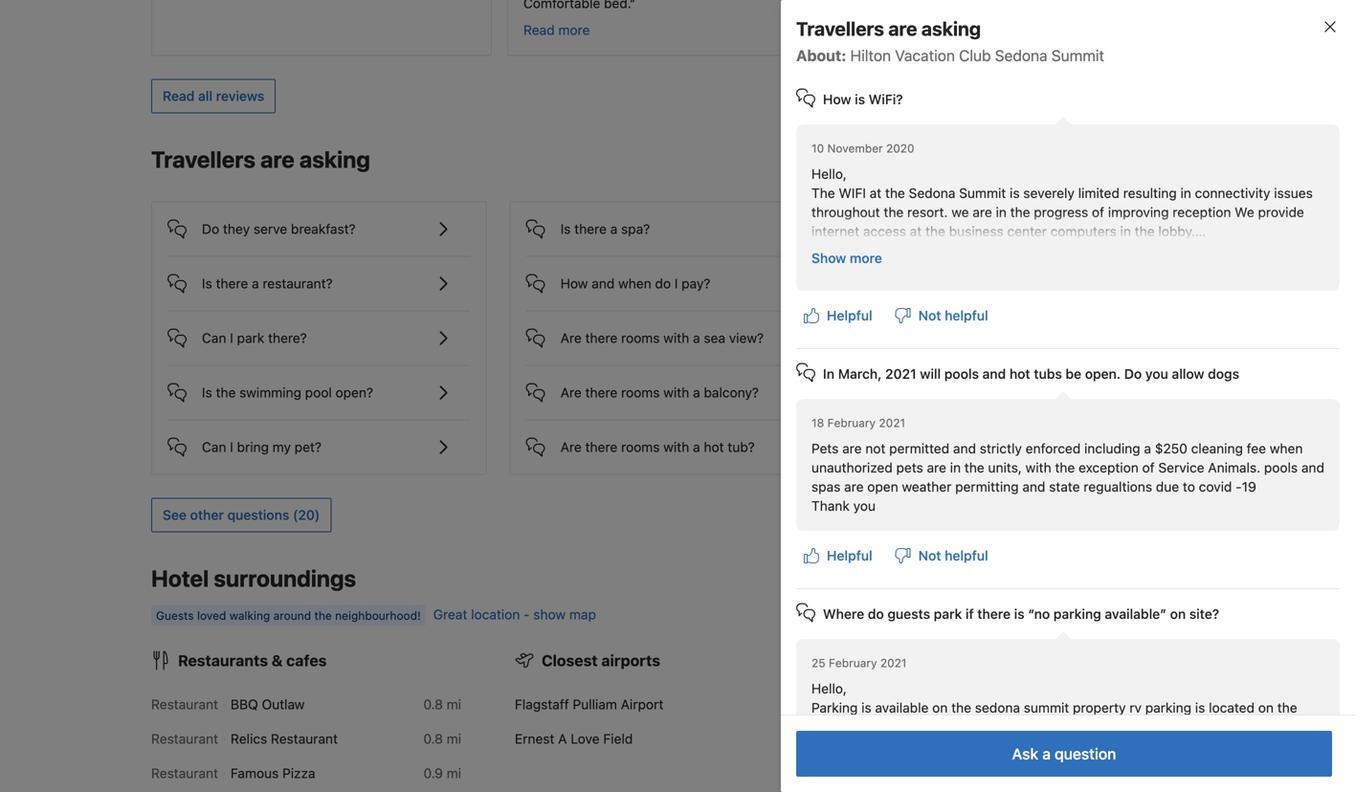 Task type: describe. For each thing, give the bounding box(es) containing it.
february for hello,
[[829, 657, 877, 670]]

18 february 2021
[[812, 416, 906, 430]]

famous pizza
[[231, 766, 315, 782]]

not for 2021
[[919, 548, 942, 564]]

helpful for wifi?
[[945, 308, 989, 324]]

pets
[[897, 460, 924, 476]]

are up the do they serve breakfast?
[[260, 146, 295, 173]]

a down summit
[[1043, 745, 1051, 764]]

answer
[[1018, 384, 1062, 400]]

covid
[[1199, 479, 1233, 495]]

do they serve breakfast? button
[[168, 203, 471, 241]]

21 mi
[[793, 697, 825, 713]]

is up next
[[862, 700, 872, 716]]

are there rooms with a hot tub?
[[561, 440, 755, 455]]

other
[[190, 508, 224, 523]]

is left located
[[1196, 700, 1206, 716]]

reception
[[1173, 204, 1232, 220]]

progress
[[1034, 204, 1089, 220]]

is there a restaurant? button
[[168, 257, 471, 296]]

all
[[198, 88, 213, 104]]

pulliam
[[573, 697, 617, 713]]

not helpful button for 2021
[[888, 539, 996, 574]]

property
[[1073, 700, 1126, 716]]

are for are there rooms with a hot tub?
[[561, 440, 582, 455]]

site?
[[1190, 607, 1220, 622]]

ask for bottom ask a question button
[[1013, 745, 1039, 764]]

wifi?
[[869, 91, 904, 107]]

february for pets
[[828, 416, 876, 430]]

to inside hello, parking is available on the sedona summit property rv parking is located on the street next to the resort thank you
[[882, 720, 894, 735]]

be
[[1066, 366, 1082, 382]]

thank inside hello, the wifi at the sedona summit   is severely limited resulting in connectivity issues throughout the resort. we are in the progress of improving reception  we provide internet access at the business center computers in the lobby. thank you show more
[[812, 243, 850, 259]]

0 horizontal spatial pools
[[945, 366, 979, 382]]

summit inside hello, the wifi at the sedona summit   is severely limited resulting in connectivity issues throughout the resort. we are in the progress of improving reception  we provide internet access at the business center computers in the lobby. thank you show more
[[960, 185, 1007, 201]]

of for exception
[[1143, 460, 1155, 476]]

pay?
[[682, 276, 711, 292]]

computers
[[1051, 224, 1117, 239]]

balcony?
[[704, 385, 759, 401]]

asking for travellers are asking
[[300, 146, 370, 173]]

pets are not permitted and strictly enforced including a $250 cleaning fee when unauthorized pets are in the units, with the exception of service animals. pools and spas are open weather permitting and state regualtions due to covid -19 thank you
[[812, 441, 1325, 514]]

when inside how and when do i pay? button
[[619, 276, 652, 292]]

are there rooms with a hot tub? button
[[526, 421, 829, 459]]

0.8 for outlaw
[[424, 697, 443, 713]]

0 vertical spatial you
[[1146, 366, 1169, 382]]

18
[[812, 416, 825, 430]]

cafes
[[286, 652, 327, 670]]

and right animals.
[[1302, 460, 1325, 476]]

ernest a love field
[[515, 732, 633, 747]]

swimming
[[240, 385, 302, 401]]

are up unauthorized
[[843, 441, 862, 457]]

restaurants
[[178, 652, 268, 670]]

and up instant in the right of the page
[[983, 366, 1007, 382]]

including
[[1085, 441, 1141, 457]]

dogs
[[1209, 366, 1240, 382]]

is left wifi?
[[855, 91, 866, 107]]

2020
[[887, 142, 915, 155]]

21
[[793, 697, 807, 713]]

hotel
[[151, 566, 209, 592]]

a inside button
[[693, 330, 701, 346]]

where do guests park if there is "no parking available" on site?
[[823, 607, 1220, 622]]

state
[[1050, 479, 1081, 495]]

read for read more
[[524, 22, 555, 38]]

do inside button
[[655, 276, 671, 292]]

breakfast?
[[291, 221, 356, 237]]

regualtions
[[1084, 479, 1153, 495]]

hello, the wifi at the sedona summit   is severely limited resulting in connectivity issues throughout the resort. we are in the progress of improving reception  we provide internet access at the business center computers in the lobby. thank you show more
[[812, 166, 1314, 266]]

see other questions (20) button
[[151, 499, 332, 533]]

helpful for is
[[827, 308, 873, 324]]

not for wifi?
[[919, 308, 942, 324]]

of for progress
[[1092, 204, 1105, 220]]

are for are there rooms with a balcony?
[[561, 385, 582, 401]]

located
[[1209, 700, 1255, 716]]

1 vertical spatial ask a question button
[[797, 732, 1333, 777]]

travellers for travellers are asking about: hilton vacation club sedona summit
[[797, 17, 885, 40]]

pets
[[812, 441, 839, 457]]

0 horizontal spatial we
[[897, 384, 917, 400]]

is for is there a spa?
[[561, 221, 571, 237]]

resulting
[[1124, 185, 1177, 201]]

weather
[[902, 479, 952, 495]]

1 horizontal spatial at
[[910, 224, 922, 239]]

allow
[[1172, 366, 1205, 382]]

fee
[[1247, 441, 1267, 457]]

35 mi
[[791, 732, 825, 747]]

&
[[272, 652, 283, 670]]

0 horizontal spatial parking
[[1054, 607, 1102, 622]]

are inside hello, the wifi at the sedona summit   is severely limited resulting in connectivity issues throughout the resort. we are in the progress of improving reception  we provide internet access at the business center computers in the lobby. thank you show more
[[973, 204, 993, 220]]

thank inside pets are not permitted and strictly enforced including a $250 cleaning fee when unauthorized pets are in the units, with the exception of service animals. pools and spas are open weather permitting and state regualtions due to covid -19 thank you
[[812, 498, 850, 514]]

is there a spa?
[[561, 221, 650, 237]]

how for how and when do i pay?
[[561, 276, 588, 292]]

with for hot
[[664, 440, 690, 455]]

resort
[[921, 720, 958, 735]]

we
[[952, 204, 969, 220]]

can i bring my pet?
[[202, 440, 322, 455]]

club
[[959, 46, 991, 65]]

park inside travellers are asking dialog
[[934, 607, 963, 622]]

show
[[812, 250, 847, 266]]

internet
[[812, 224, 860, 239]]

reviews
[[216, 88, 264, 104]]

are there rooms with a sea view?
[[561, 330, 764, 346]]

0 vertical spatial questions
[[1116, 384, 1176, 400]]

sedona inside hello, the wifi at the sedona summit   is severely limited resulting in connectivity issues throughout the resort. we are in the progress of improving reception  we provide internet access at the business center computers in the lobby. thank you show more
[[909, 185, 956, 201]]

and left state
[[1023, 479, 1046, 495]]

strictly
[[980, 441, 1022, 457]]

ask a question inside travellers are asking dialog
[[1013, 745, 1117, 764]]

hot inside 'button'
[[704, 440, 724, 455]]

they
[[223, 221, 250, 237]]

read all reviews button
[[151, 79, 276, 114]]

in down improving
[[1121, 224, 1132, 239]]

pools inside pets are not permitted and strictly enforced including a $250 cleaning fee when unauthorized pets are in the units, with the exception of service animals. pools and spas are open weather permitting and state regualtions due to covid -19 thank you
[[1265, 460, 1298, 476]]

see for see availability
[[1099, 573, 1123, 589]]

there for are there rooms with a sea view?
[[586, 330, 618, 346]]

airports
[[602, 652, 661, 670]]

relics restaurant
[[231, 732, 338, 747]]

not
[[866, 441, 886, 457]]

animals.
[[1209, 460, 1261, 476]]

we inside hello, the wifi at the sedona summit   is severely limited resulting in connectivity issues throughout the resort. we are in the progress of improving reception  we provide internet access at the business center computers in the lobby. thank you show more
[[1235, 204, 1255, 220]]

we have an instant answer to most questions
[[897, 384, 1176, 400]]

how and when do i pay? button
[[526, 257, 829, 296]]

a inside pets are not permitted and strictly enforced including a $250 cleaning fee when unauthorized pets are in the units, with the exception of service animals. pools and spas are open weather permitting and state regualtions due to covid -19 thank you
[[1145, 441, 1152, 457]]

helpful for march,
[[827, 548, 873, 564]]

is the swimming pool open? button
[[168, 366, 471, 405]]

throughout
[[812, 204, 881, 220]]

improving
[[1109, 204, 1170, 220]]

can for can i bring my pet?
[[202, 440, 226, 455]]

is inside hello, the wifi at the sedona summit   is severely limited resulting in connectivity issues throughout the resort. we are in the progress of improving reception  we provide internet access at the business center computers in the lobby. thank you show more
[[1010, 185, 1020, 201]]

hello, parking is available on the sedona summit property rv parking is located on the street next to the resort thank you
[[812, 681, 1298, 754]]

tubs
[[1034, 366, 1063, 382]]

there for is there a restaurant?
[[216, 276, 248, 292]]

spas
[[812, 479, 841, 495]]

questions inside see other questions (20) button
[[227, 508, 289, 523]]

in inside pets are not permitted and strictly enforced including a $250 cleaning fee when unauthorized pets are in the units, with the exception of service animals. pools and spas are open weather permitting and state regualtions due to covid -19 thank you
[[951, 460, 961, 476]]

due
[[1156, 479, 1180, 495]]

helpful for 2021
[[945, 548, 989, 564]]

travellers are asking dialog
[[751, 0, 1356, 793]]

0 horizontal spatial on
[[933, 700, 948, 716]]

about:
[[797, 46, 847, 65]]

not helpful for 2021
[[919, 548, 989, 564]]

can i park there?
[[202, 330, 307, 346]]

not helpful button for wifi?
[[888, 299, 996, 333]]

0 vertical spatial i
[[675, 276, 678, 292]]

exception
[[1079, 460, 1139, 476]]

restaurant up pizza
[[271, 732, 338, 747]]

spa?
[[621, 221, 650, 237]]

are inside travellers are asking about: hilton vacation club sedona summit
[[889, 17, 918, 40]]

is the swimming pool open?
[[202, 385, 373, 401]]

how and when do i pay?
[[561, 276, 711, 292]]

guests
[[888, 607, 931, 622]]



Task type: locate. For each thing, give the bounding box(es) containing it.
0 vertical spatial not helpful
[[919, 308, 989, 324]]

sedona up resort.
[[909, 185, 956, 201]]

is for is there a restaurant?
[[202, 276, 212, 292]]

of inside hello, the wifi at the sedona summit   is severely limited resulting in connectivity issues throughout the resort. we are in the progress of improving reception  we provide internet access at the business center computers in the lobby. thank you show more
[[1092, 204, 1105, 220]]

restaurant for bbq outlaw
[[151, 697, 218, 713]]

1 not from the top
[[919, 308, 942, 324]]

park left if
[[934, 607, 963, 622]]

1 vertical spatial ask a question
[[1013, 745, 1117, 764]]

1 vertical spatial i
[[230, 330, 233, 346]]

1 vertical spatial helpful
[[827, 548, 873, 564]]

0 vertical spatial read
[[524, 22, 555, 38]]

do left they
[[202, 221, 219, 237]]

2021 up not
[[879, 416, 906, 430]]

2 helpful button from the top
[[797, 539, 881, 574]]

how down "about:"
[[823, 91, 852, 107]]

3 rooms from the top
[[621, 440, 660, 455]]

are inside "button"
[[561, 385, 582, 401]]

do inside do they serve breakfast? button
[[202, 221, 219, 237]]

0 vertical spatial see
[[163, 508, 187, 523]]

hot left the tub?
[[704, 440, 724, 455]]

there inside button
[[586, 330, 618, 346]]

0 vertical spatial are
[[561, 330, 582, 346]]

1 vertical spatial at
[[910, 224, 922, 239]]

see inside see other questions (20) button
[[163, 508, 187, 523]]

are for are there rooms with a sea view?
[[561, 330, 582, 346]]

do left pay?
[[655, 276, 671, 292]]

street
[[812, 720, 848, 735]]

0 vertical spatial helpful button
[[797, 299, 881, 333]]

not helpful button up if
[[888, 539, 996, 574]]

do
[[655, 276, 671, 292], [868, 607, 884, 622]]

rooms up are there rooms with a hot tub?
[[621, 385, 660, 401]]

read all reviews
[[163, 88, 264, 104]]

thank down the internet
[[812, 243, 850, 259]]

issues
[[1275, 185, 1314, 201]]

love
[[571, 732, 600, 747]]

parking right "no
[[1054, 607, 1102, 622]]

how is wifi?
[[823, 91, 904, 107]]

0 vertical spatial how
[[823, 91, 852, 107]]

limited
[[1079, 185, 1120, 201]]

a inside 'button'
[[693, 440, 701, 455]]

hello, for the
[[812, 166, 847, 182]]

1 thank from the top
[[812, 243, 850, 259]]

helpful button for in
[[797, 539, 881, 574]]

0.8 mi for relics restaurant
[[424, 732, 462, 747]]

1 vertical spatial park
[[934, 607, 963, 622]]

0 horizontal spatial summit
[[960, 185, 1007, 201]]

2 not helpful button from the top
[[888, 539, 996, 574]]

a up in march, 2021 will pools and hot tubs be open. do you allow dogs
[[1017, 334, 1025, 350]]

2 rooms from the top
[[621, 385, 660, 401]]

pet?
[[295, 440, 322, 455]]

connectivity
[[1196, 185, 1271, 201]]

asking inside travellers are asking about: hilton vacation club sedona summit
[[922, 17, 981, 40]]

1 vertical spatial ask
[[1013, 745, 1039, 764]]

helpful down still on the right top of the page
[[945, 308, 989, 324]]

1 vertical spatial read
[[163, 88, 195, 104]]

hotel surroundings
[[151, 566, 356, 592]]

to inside pets are not permitted and strictly enforced including a $250 cleaning fee when unauthorized pets are in the units, with the exception of service animals. pools and spas are open weather permitting and state regualtions due to covid -19 thank you
[[1183, 479, 1196, 495]]

there inside 'button'
[[586, 440, 618, 455]]

0 horizontal spatial how
[[561, 276, 588, 292]]

1 vertical spatial sedona
[[909, 185, 956, 201]]

see for see other questions (20)
[[163, 508, 187, 523]]

airport
[[621, 697, 664, 713]]

helpful button for how
[[797, 299, 881, 333]]

0 vertical spatial summit
[[1052, 46, 1105, 65]]

travellers for travellers are asking
[[151, 146, 256, 173]]

pizza
[[283, 766, 315, 782]]

can left the 'bring' on the left bottom
[[202, 440, 226, 455]]

a left $250
[[1145, 441, 1152, 457]]

0 vertical spatial ask a question
[[990, 334, 1083, 350]]

with left sea at the right of page
[[664, 330, 690, 346]]

do they serve breakfast?
[[202, 221, 356, 237]]

there inside "button"
[[586, 385, 618, 401]]

1 vertical spatial february
[[829, 657, 877, 670]]

0 vertical spatial rooms
[[621, 330, 660, 346]]

in up weather
[[951, 460, 961, 476]]

0 vertical spatial can
[[202, 330, 226, 346]]

ask down summit
[[1013, 745, 1039, 764]]

there inside travellers are asking dialog
[[978, 607, 1011, 622]]

2 helpful from the top
[[945, 548, 989, 564]]

are there rooms with a balcony? button
[[526, 366, 829, 405]]

1 horizontal spatial asking
[[922, 17, 981, 40]]

1 vertical spatial pools
[[1265, 460, 1298, 476]]

$250
[[1155, 441, 1188, 457]]

helpful up if
[[945, 548, 989, 564]]

helpful up where on the right bottom
[[827, 548, 873, 564]]

with for balcony?
[[664, 385, 690, 401]]

there down how and when do i pay?
[[586, 330, 618, 346]]

1 horizontal spatial sedona
[[995, 46, 1048, 65]]

at down resort.
[[910, 224, 922, 239]]

i for can i bring my pet?
[[230, 440, 233, 455]]

flagstaff pulliam airport
[[515, 697, 664, 713]]

2 0.8 from the top
[[424, 732, 443, 747]]

park
[[237, 330, 264, 346], [934, 607, 963, 622]]

2021 for 25 february 2021
[[881, 657, 907, 670]]

question inside travellers are asking dialog
[[1055, 745, 1117, 764]]

available
[[876, 700, 929, 716]]

1 horizontal spatial see
[[1099, 573, 1123, 589]]

questions
[[1116, 384, 1176, 400], [227, 508, 289, 523]]

1 horizontal spatial travellers
[[797, 17, 885, 40]]

summit inside travellers are asking about: hilton vacation club sedona summit
[[1052, 46, 1105, 65]]

0 vertical spatial to
[[1065, 384, 1078, 400]]

you down open
[[854, 498, 876, 514]]

cleaning
[[1192, 441, 1244, 457]]

0 vertical spatial not helpful button
[[888, 299, 996, 333]]

we down connectivity at the right
[[1235, 204, 1255, 220]]

0 vertical spatial ask a question button
[[979, 325, 1095, 360]]

to down be
[[1065, 384, 1078, 400]]

not helpful for wifi?
[[919, 308, 989, 324]]

more
[[559, 22, 590, 38], [850, 250, 883, 266]]

0 vertical spatial at
[[870, 185, 882, 201]]

question for bottom ask a question button
[[1055, 745, 1117, 764]]

travellers inside travellers are asking about: hilton vacation club sedona summit
[[797, 17, 885, 40]]

1 rooms from the top
[[621, 330, 660, 346]]

open?
[[336, 385, 373, 401]]

2021 left "will"
[[886, 366, 917, 382]]

february right 18
[[828, 416, 876, 430]]

travellers are asking
[[151, 146, 370, 173]]

read inside "button"
[[524, 22, 555, 38]]

we
[[1235, 204, 1255, 220], [897, 384, 917, 400]]

how
[[823, 91, 852, 107], [561, 276, 588, 292]]

when right fee
[[1270, 441, 1304, 457]]

0 vertical spatial travellers
[[797, 17, 885, 40]]

helpful down show more button
[[827, 308, 873, 324]]

more inside "button"
[[559, 22, 590, 38]]

1 vertical spatial see
[[1099, 573, 1123, 589]]

"no
[[1029, 607, 1051, 622]]

read inside button
[[163, 88, 195, 104]]

next
[[852, 720, 878, 735]]

hello, up parking
[[812, 681, 847, 697]]

0 vertical spatial asking
[[922, 17, 981, 40]]

you
[[1146, 366, 1169, 382], [854, 498, 876, 514], [854, 739, 876, 754]]

rooms for balcony?
[[621, 385, 660, 401]]

1 helpful button from the top
[[797, 299, 881, 333]]

1 vertical spatial 0.8 mi
[[424, 732, 462, 747]]

0 horizontal spatial questions
[[227, 508, 289, 523]]

0 vertical spatial not
[[919, 308, 942, 324]]

there down are there rooms with a balcony?
[[586, 440, 618, 455]]

10
[[812, 142, 825, 155]]

3 thank from the top
[[812, 739, 850, 754]]

access
[[864, 224, 907, 239]]

0 horizontal spatial asking
[[300, 146, 370, 173]]

0 horizontal spatial do
[[655, 276, 671, 292]]

1 horizontal spatial how
[[823, 91, 852, 107]]

are
[[561, 330, 582, 346], [561, 385, 582, 401], [561, 440, 582, 455]]

do inside travellers are asking dialog
[[868, 607, 884, 622]]

2 thank from the top
[[812, 498, 850, 514]]

the inside button
[[216, 385, 236, 401]]

on up the resort
[[933, 700, 948, 716]]

0 horizontal spatial travellers
[[151, 146, 256, 173]]

travellers up "about:"
[[797, 17, 885, 40]]

hot
[[1010, 366, 1031, 382], [704, 440, 724, 455]]

are up "vacation"
[[889, 17, 918, 40]]

restaurant?
[[263, 276, 333, 292]]

is up can i park there?
[[202, 276, 212, 292]]

0.8 mi for bbq outlaw
[[424, 697, 462, 713]]

can inside can i park there? button
[[202, 330, 226, 346]]

19
[[1242, 479, 1257, 495]]

rooms down are there rooms with a balcony?
[[621, 440, 660, 455]]

there right if
[[978, 607, 1011, 622]]

1 vertical spatial questions
[[227, 508, 289, 523]]

view?
[[729, 330, 764, 346]]

a left the spa?
[[611, 221, 618, 237]]

0 horizontal spatial read
[[163, 88, 195, 104]]

not helpful button up "will"
[[888, 299, 996, 333]]

2021 for 18 february 2021
[[879, 416, 906, 430]]

0 horizontal spatial hot
[[704, 440, 724, 455]]

1 vertical spatial question
[[1055, 745, 1117, 764]]

0 horizontal spatial when
[[619, 276, 652, 292]]

0 horizontal spatial sedona
[[909, 185, 956, 201]]

are down unauthorized
[[845, 479, 864, 495]]

there?
[[268, 330, 307, 346]]

1 horizontal spatial of
[[1143, 460, 1155, 476]]

travellers down the all
[[151, 146, 256, 173]]

in
[[1181, 185, 1192, 201], [996, 204, 1007, 220], [1121, 224, 1132, 239], [951, 460, 961, 476]]

is left the spa?
[[561, 221, 571, 237]]

-
[[1236, 479, 1242, 495]]

see left other
[[163, 508, 187, 523]]

thank down street
[[812, 739, 850, 754]]

restaurant
[[151, 697, 218, 713], [151, 732, 218, 747], [271, 732, 338, 747], [151, 766, 218, 782]]

ask a question up in march, 2021 will pools and hot tubs be open. do you allow dogs
[[990, 334, 1083, 350]]

there for are there rooms with a balcony?
[[586, 385, 618, 401]]

november
[[828, 142, 883, 155]]

a left the tub?
[[693, 440, 701, 455]]

2 helpful from the top
[[827, 548, 873, 564]]

to
[[1065, 384, 1078, 400], [1183, 479, 1196, 495], [882, 720, 894, 735]]

how inside travellers are asking dialog
[[823, 91, 852, 107]]

1 vertical spatial more
[[850, 250, 883, 266]]

2 are from the top
[[561, 385, 582, 401]]

to down service
[[1183, 479, 1196, 495]]

1 vertical spatial not
[[919, 548, 942, 564]]

availability
[[1126, 573, 1193, 589]]

see other questions (20)
[[163, 508, 320, 523]]

hello, inside hello, the wifi at the sedona summit   is severely limited resulting in connectivity issues throughout the resort. we are in the progress of improving reception  we provide internet access at the business center computers in the lobby. thank you show more
[[812, 166, 847, 182]]

hilton
[[851, 46, 891, 65]]

1 can from the top
[[202, 330, 226, 346]]

and inside button
[[592, 276, 615, 292]]

a left restaurant?
[[252, 276, 259, 292]]

there down they
[[216, 276, 248, 292]]

2 vertical spatial are
[[561, 440, 582, 455]]

thank down the spas
[[812, 498, 850, 514]]

1 horizontal spatial more
[[850, 250, 883, 266]]

in up business
[[996, 204, 1007, 220]]

1 vertical spatial parking
[[1146, 700, 1192, 716]]

with for sea
[[664, 330, 690, 346]]

and left 'strictly'
[[954, 441, 977, 457]]

0 vertical spatial more
[[559, 22, 590, 38]]

0.8 mi
[[424, 697, 462, 713], [424, 732, 462, 747]]

pools down fee
[[1265, 460, 1298, 476]]

2 hello, from the top
[[812, 681, 847, 697]]

rooms for sea
[[621, 330, 660, 346]]

helpful button up where on the right bottom
[[797, 539, 881, 574]]

flagstaff
[[515, 697, 569, 713]]

hello,
[[812, 166, 847, 182], [812, 681, 847, 697]]

questions left (20)
[[227, 508, 289, 523]]

mi for famous pizza
[[447, 766, 462, 782]]

relics
[[231, 732, 267, 747]]

0 vertical spatial 0.8 mi
[[424, 697, 462, 713]]

with up are there rooms with a hot tub? 'button' in the bottom of the page
[[664, 385, 690, 401]]

do right where on the right bottom
[[868, 607, 884, 622]]

0 vertical spatial is
[[561, 221, 571, 237]]

sedona right club
[[995, 46, 1048, 65]]

helpful button
[[797, 299, 881, 333], [797, 539, 881, 574]]

there for is there a spa?
[[575, 221, 607, 237]]

most
[[1081, 384, 1112, 400]]

there for are there rooms with a hot tub?
[[586, 440, 618, 455]]

hot inside travellers are asking dialog
[[1010, 366, 1031, 382]]

0 vertical spatial when
[[619, 276, 652, 292]]

0.8
[[424, 697, 443, 713], [424, 732, 443, 747]]

2 vertical spatial rooms
[[621, 440, 660, 455]]

field
[[604, 732, 633, 747]]

ask a question button up in march, 2021 will pools and hot tubs be open. do you allow dogs
[[979, 325, 1095, 360]]

1 hello, from the top
[[812, 166, 847, 182]]

1 vertical spatial do
[[1125, 366, 1142, 382]]

1 vertical spatial you
[[854, 498, 876, 514]]

2021 for in march, 2021 will pools and hot tubs be open. do you allow dogs
[[886, 366, 917, 382]]

is left the swimming
[[202, 385, 212, 401]]

and
[[592, 276, 615, 292], [983, 366, 1007, 382], [954, 441, 977, 457], [1302, 460, 1325, 476], [1023, 479, 1046, 495]]

are inside button
[[561, 330, 582, 346]]

1 vertical spatial how
[[561, 276, 588, 292]]

1 horizontal spatial when
[[1270, 441, 1304, 457]]

question for the top ask a question button
[[1028, 334, 1083, 350]]

at right wifi
[[870, 185, 882, 201]]

0 horizontal spatial see
[[163, 508, 187, 523]]

not helpful
[[919, 308, 989, 324], [919, 548, 989, 564]]

rooms inside button
[[621, 330, 660, 346]]

rooms inside 'button'
[[621, 440, 660, 455]]

with
[[664, 330, 690, 346], [664, 385, 690, 401], [664, 440, 690, 455], [1026, 460, 1052, 476]]

read for read all reviews
[[163, 88, 195, 104]]

with inside pets are not permitted and strictly enforced including a $250 cleaning fee when unauthorized pets are in the units, with the exception of service animals. pools and spas are open weather permitting and state regualtions due to covid -19 thank you
[[1026, 460, 1052, 476]]

see availability
[[1099, 573, 1193, 589]]

1 helpful from the top
[[945, 308, 989, 324]]

and down is there a spa?
[[592, 276, 615, 292]]

i for can i park there?
[[230, 330, 233, 346]]

can inside can i bring my pet? button
[[202, 440, 226, 455]]

still
[[979, 277, 1014, 300]]

wifi
[[839, 185, 866, 201]]

mi for bbq outlaw
[[447, 697, 462, 713]]

do right open.
[[1125, 366, 1142, 382]]

ask up in march, 2021 will pools and hot tubs be open. do you allow dogs
[[990, 334, 1014, 350]]

with down are there rooms with a balcony?
[[664, 440, 690, 455]]

pool
[[305, 385, 332, 401]]

is left severely at the top right of the page
[[1010, 185, 1020, 201]]

1 vertical spatial hello,
[[812, 681, 847, 697]]

rooms inside "button"
[[621, 385, 660, 401]]

0.8 for restaurant
[[424, 732, 443, 747]]

sedona inside travellers are asking about: hilton vacation club sedona summit
[[995, 46, 1048, 65]]

0 vertical spatial do
[[655, 276, 671, 292]]

you inside hello, parking is available on the sedona summit property rv parking is located on the street next to the resort thank you
[[854, 739, 876, 754]]

3 are from the top
[[561, 440, 582, 455]]

10 november 2020
[[812, 142, 915, 155]]

1 vertical spatial travellers
[[151, 146, 256, 173]]

will
[[920, 366, 941, 382]]

asking up do they serve breakfast? button
[[300, 146, 370, 173]]

1 vertical spatial are
[[561, 385, 582, 401]]

1 horizontal spatial park
[[934, 607, 963, 622]]

travellers are asking about: hilton vacation club sedona summit
[[797, 17, 1105, 65]]

pools up the an
[[945, 366, 979, 382]]

0 vertical spatial ask
[[990, 334, 1014, 350]]

ask a question button down summit
[[797, 732, 1333, 777]]

of left service
[[1143, 460, 1155, 476]]

park inside button
[[237, 330, 264, 346]]

0 horizontal spatial at
[[870, 185, 882, 201]]

can
[[202, 330, 226, 346], [202, 440, 226, 455]]

1 vertical spatial helpful button
[[797, 539, 881, 574]]

more inside hello, the wifi at the sedona summit   is severely limited resulting in connectivity issues throughout the resort. we are in the progress of improving reception  we provide internet access at the business center computers in the lobby. thank you show more
[[850, 250, 883, 266]]

in up reception
[[1181, 185, 1192, 201]]

when down the spa?
[[619, 276, 652, 292]]

how for how is wifi?
[[823, 91, 852, 107]]

1 0.8 from the top
[[424, 697, 443, 713]]

0 vertical spatial parking
[[1054, 607, 1102, 622]]

vacation
[[895, 46, 955, 65]]

1 vertical spatial summit
[[960, 185, 1007, 201]]

2 horizontal spatial to
[[1183, 479, 1196, 495]]

a inside "button"
[[693, 385, 701, 401]]

0 vertical spatial pools
[[945, 366, 979, 382]]

1 helpful from the top
[[827, 308, 873, 324]]

restaurant left 'famous'
[[151, 766, 218, 782]]

instant
[[972, 384, 1014, 400]]

restaurant for famous pizza
[[151, 766, 218, 782]]

1 horizontal spatial do
[[1125, 366, 1142, 382]]

0 horizontal spatial do
[[202, 221, 219, 237]]

hello, up the
[[812, 166, 847, 182]]

when inside pets are not permitted and strictly enforced including a $250 cleaning fee when unauthorized pets are in the units, with the exception of service animals. pools and spas are open weather permitting and state regualtions due to covid -19 thank you
[[1270, 441, 1304, 457]]

parking inside hello, parking is available on the sedona summit property rv parking is located on the street next to the resort thank you
[[1146, 700, 1192, 716]]

how inside button
[[561, 276, 588, 292]]

see inside see availability button
[[1099, 573, 1123, 589]]

1 horizontal spatial we
[[1235, 204, 1255, 220]]

1 vertical spatial when
[[1270, 441, 1304, 457]]

rooms for hot
[[621, 440, 660, 455]]

are up weather
[[927, 460, 947, 476]]

1 vertical spatial not helpful
[[919, 548, 989, 564]]

1 vertical spatial 0.8
[[424, 732, 443, 747]]

famous
[[231, 766, 279, 782]]

25
[[812, 657, 826, 670]]

can for can i park there?
[[202, 330, 226, 346]]

ask for the top ask a question button
[[990, 334, 1014, 350]]

the
[[812, 185, 836, 201]]

0 horizontal spatial park
[[237, 330, 264, 346]]

0 vertical spatial february
[[828, 416, 876, 430]]

ernest
[[515, 732, 555, 747]]

hello, for parking
[[812, 681, 847, 697]]

asking
[[922, 17, 981, 40], [300, 146, 370, 173]]

1 are from the top
[[561, 330, 582, 346]]

rv
[[1130, 700, 1142, 716]]

1 vertical spatial rooms
[[621, 385, 660, 401]]

are inside 'button'
[[561, 440, 582, 455]]

in
[[823, 366, 835, 382]]

business
[[949, 224, 1004, 239]]

thank inside hello, parking is available on the sedona summit property rv parking is located on the street next to the resort thank you
[[812, 739, 850, 754]]

rooms down how and when do i pay?
[[621, 330, 660, 346]]

1 horizontal spatial questions
[[1116, 384, 1176, 400]]

mi for relics restaurant
[[447, 732, 462, 747]]

question down property
[[1055, 745, 1117, 764]]

helpful
[[827, 308, 873, 324], [827, 548, 873, 564]]

of inside pets are not permitted and strictly enforced including a $250 cleaning fee when unauthorized pets are in the units, with the exception of service animals. pools and spas are open weather permitting and state regualtions due to covid -19 thank you
[[1143, 460, 1155, 476]]

i left pay?
[[675, 276, 678, 292]]

a
[[558, 732, 567, 747]]

0 horizontal spatial of
[[1092, 204, 1105, 220]]

to right next
[[882, 720, 894, 735]]

closest airports
[[542, 652, 661, 670]]

2021 up available
[[881, 657, 907, 670]]

2 can from the top
[[202, 440, 226, 455]]

asking for travellers are asking about: hilton vacation club sedona summit
[[922, 17, 981, 40]]

parking right rv at the right bottom of page
[[1146, 700, 1192, 716]]

with inside "button"
[[664, 385, 690, 401]]

see up available"
[[1099, 573, 1123, 589]]

1 not helpful from the top
[[919, 308, 989, 324]]

is for is the swimming pool open?
[[202, 385, 212, 401]]

2 not helpful from the top
[[919, 548, 989, 564]]

0.9
[[424, 766, 443, 782]]

can left there?
[[202, 330, 226, 346]]

2 not from the top
[[919, 548, 942, 564]]

is left "no
[[1015, 607, 1025, 622]]

1 0.8 mi from the top
[[424, 697, 462, 713]]

ask inside dialog
[[1013, 745, 1039, 764]]

not helpful up if
[[919, 548, 989, 564]]

do inside travellers are asking dialog
[[1125, 366, 1142, 382]]

1 not helpful button from the top
[[888, 299, 996, 333]]

hello, inside hello, parking is available on the sedona summit property rv parking is located on the street next to the resort thank you
[[812, 681, 847, 697]]

you inside pets are not permitted and strictly enforced including a $250 cleaning fee when unauthorized pets are in the units, with the exception of service animals. pools and spas are open weather permitting and state regualtions due to covid -19 thank you
[[854, 498, 876, 514]]

2 vertical spatial you
[[854, 739, 876, 754]]

0 vertical spatial hello,
[[812, 166, 847, 182]]

2 horizontal spatial on
[[1259, 700, 1274, 716]]

restaurant for relics restaurant
[[151, 732, 218, 747]]

1 horizontal spatial to
[[1065, 384, 1078, 400]]

a left sea at the right of page
[[693, 330, 701, 346]]

looking?
[[1018, 277, 1094, 300]]

not up "will"
[[919, 308, 942, 324]]

sedona
[[975, 700, 1021, 716]]

not helpful down still on the right top of the page
[[919, 308, 989, 324]]

0 vertical spatial thank
[[812, 243, 850, 259]]

resort.
[[908, 204, 948, 220]]

you down next
[[854, 739, 876, 754]]

1 horizontal spatial on
[[1171, 607, 1186, 622]]

0 horizontal spatial to
[[882, 720, 894, 735]]

2 0.8 mi from the top
[[424, 732, 462, 747]]

with inside button
[[664, 330, 690, 346]]

1 vertical spatial hot
[[704, 440, 724, 455]]

i left there?
[[230, 330, 233, 346]]

1 vertical spatial do
[[868, 607, 884, 622]]

0 horizontal spatial more
[[559, 22, 590, 38]]

are up business
[[973, 204, 993, 220]]

with inside 'button'
[[664, 440, 690, 455]]

hot up we have an instant answer to most questions
[[1010, 366, 1031, 382]]



Task type: vqa. For each thing, say whether or not it's contained in the screenshot.
Nature
no



